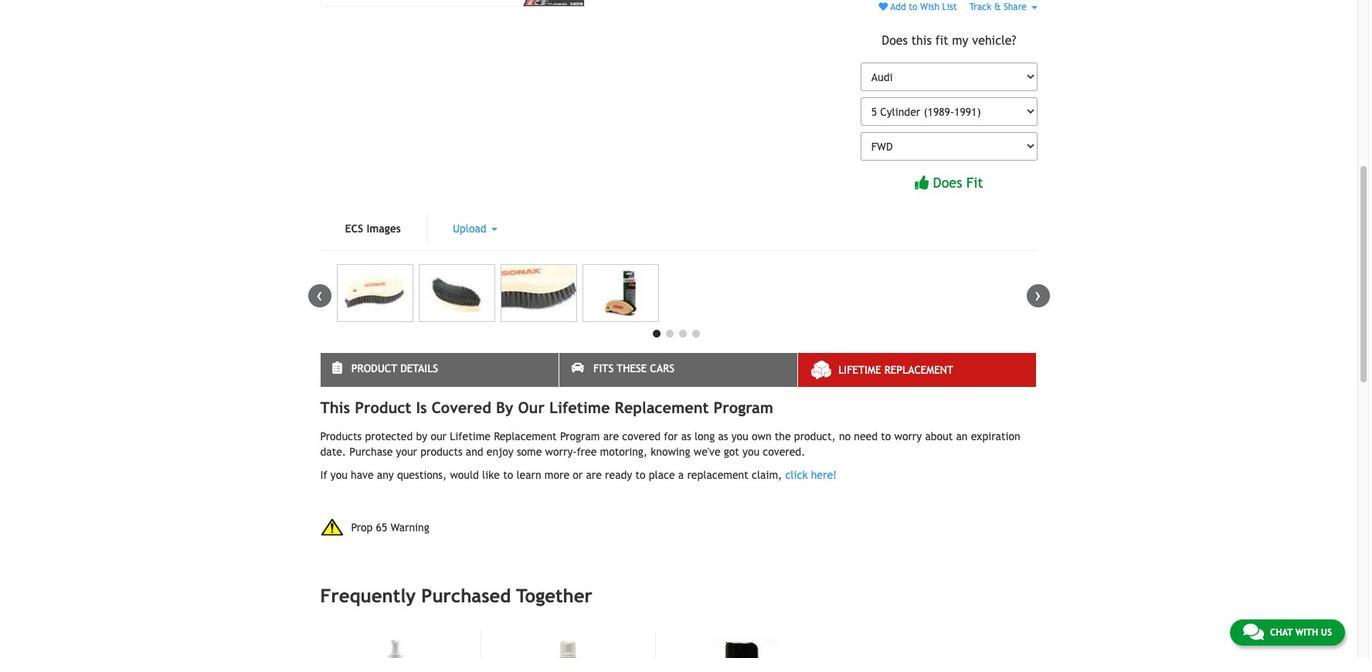 Task type: locate. For each thing, give the bounding box(es) containing it.
you up got on the bottom of page
[[732, 430, 749, 443]]

are
[[603, 430, 619, 443], [586, 469, 602, 481]]

2 horizontal spatial replacement
[[885, 364, 954, 376]]

comments image
[[1243, 623, 1264, 641]]

replacement
[[687, 469, 749, 481]]

would
[[450, 469, 479, 481]]

some
[[517, 446, 542, 458]]

as up got on the bottom of page
[[718, 430, 728, 443]]

1 vertical spatial program
[[560, 430, 600, 443]]

lifetime up and
[[450, 430, 491, 443]]

add
[[891, 2, 906, 12]]

program
[[714, 399, 774, 416], [560, 430, 600, 443]]

product details link
[[320, 353, 559, 387]]

does left this at the top right of page
[[882, 33, 908, 48]]

0 vertical spatial does
[[882, 33, 908, 48]]

0 horizontal spatial as
[[681, 430, 691, 443]]

as right for
[[681, 430, 691, 443]]

0 horizontal spatial does
[[882, 33, 908, 48]]

you
[[732, 430, 749, 443], [743, 446, 760, 458], [331, 469, 348, 481]]

0 horizontal spatial lifetime
[[450, 430, 491, 443]]

0 vertical spatial program
[[714, 399, 774, 416]]

product
[[351, 362, 397, 375], [355, 399, 411, 416]]

add to wish list
[[888, 2, 957, 12]]

2 vertical spatial replacement
[[494, 430, 557, 443]]

‹
[[316, 284, 323, 305]]

0 vertical spatial are
[[603, 430, 619, 443]]

warning
[[391, 521, 430, 534]]

replacement up the some
[[494, 430, 557, 443]]

if
[[320, 469, 327, 481]]

by
[[496, 399, 514, 416]]

you down own
[[743, 446, 760, 458]]

covered.
[[763, 446, 806, 458]]

lifetime
[[839, 364, 881, 376], [549, 399, 610, 416], [450, 430, 491, 443]]

es#3559838 - 416741 - textile & leather brush - gently cleans textile, leather, and alcantara when used with a cleaning solution - sonax - audi bmw volkswagen mercedes benz mini porsche image
[[320, 0, 585, 7], [337, 264, 413, 322], [418, 264, 495, 322], [500, 264, 577, 322], [582, 264, 659, 322]]

1 vertical spatial does
[[933, 175, 963, 191]]

lifetime replacement link
[[798, 353, 1037, 387]]

0 vertical spatial product
[[351, 362, 397, 375]]

0 vertical spatial you
[[732, 430, 749, 443]]

a
[[678, 469, 684, 481]]

an
[[956, 430, 968, 443]]

lifetime replacement
[[839, 364, 954, 376]]

list
[[943, 2, 957, 12]]

1 horizontal spatial does
[[933, 175, 963, 191]]

as
[[681, 430, 691, 443], [718, 430, 728, 443]]

heart image
[[879, 2, 888, 12]]

replacement up worry
[[885, 364, 954, 376]]

1 vertical spatial replacement
[[615, 399, 709, 416]]

to
[[909, 2, 918, 12], [881, 430, 891, 443], [503, 469, 513, 481], [636, 469, 646, 481]]

are right or
[[586, 469, 602, 481]]

0 horizontal spatial are
[[586, 469, 602, 481]]

prop
[[351, 521, 373, 534]]

does fit
[[933, 175, 983, 191]]

fits these cars
[[594, 362, 675, 375]]

together
[[516, 585, 593, 607]]

0 horizontal spatial replacement
[[494, 430, 557, 443]]

lifetime inside the lifetime replacement link
[[839, 364, 881, 376]]

details
[[401, 362, 438, 375]]

ecs
[[345, 222, 363, 235]]

are up motoring,
[[603, 430, 619, 443]]

does right 'thumbs up' 'icon'
[[933, 175, 963, 191]]

to right need
[[881, 430, 891, 443]]

2 vertical spatial lifetime
[[450, 430, 491, 443]]

premium class leather cleaner - 250ml image
[[497, 631, 638, 658]]

products protected by our lifetime replacement program are covered for as long as you own the product, no need to worry about an expiration date. purchase your products and enjoy some worry-free motoring, knowing we've got you covered.
[[320, 430, 1021, 458]]

replacement up for
[[615, 399, 709, 416]]

for
[[664, 430, 678, 443]]

&
[[995, 2, 1001, 12]]

replacement
[[885, 364, 954, 376], [615, 399, 709, 416], [494, 430, 557, 443]]

does for does fit
[[933, 175, 963, 191]]

here!
[[811, 469, 837, 481]]

1 horizontal spatial lifetime
[[549, 399, 610, 416]]

your
[[396, 446, 417, 458]]

to right add in the right top of the page
[[909, 2, 918, 12]]

my
[[952, 33, 969, 48]]

vehicle?
[[972, 33, 1017, 48]]

product up protected
[[355, 399, 411, 416]]

click here! link
[[786, 469, 837, 481]]

1 horizontal spatial are
[[603, 430, 619, 443]]

lifetime up need
[[839, 364, 881, 376]]

lifetime up free
[[549, 399, 610, 416]]

fits
[[594, 362, 614, 375]]

does
[[882, 33, 908, 48], [933, 175, 963, 191]]

images
[[367, 222, 401, 235]]

1 horizontal spatial program
[[714, 399, 774, 416]]

if you have any questions, would like to learn more or are ready to place a replacement claim, click here!
[[320, 469, 837, 481]]

1 vertical spatial you
[[743, 446, 760, 458]]

and
[[466, 446, 484, 458]]

chat with us
[[1270, 628, 1332, 638]]

2 vertical spatial you
[[331, 469, 348, 481]]

free
[[577, 446, 597, 458]]

replacement inside the products protected by our lifetime replacement program are covered for as long as you own the product, no need to worry about an expiration date. purchase your products and enjoy some worry-free motoring, knowing we've got you covered.
[[494, 430, 557, 443]]

are inside the products protected by our lifetime replacement program are covered for as long as you own the product, no need to worry about an expiration date. purchase your products and enjoy some worry-free motoring, knowing we've got you covered.
[[603, 430, 619, 443]]

learn
[[517, 469, 541, 481]]

product left details at the left bottom of the page
[[351, 362, 397, 375]]

to inside the products protected by our lifetime replacement program are covered for as long as you own the product, no need to worry about an expiration date. purchase your products and enjoy some worry-free motoring, knowing we've got you covered.
[[881, 430, 891, 443]]

ecs images
[[345, 222, 401, 235]]

you right if
[[331, 469, 348, 481]]

1 vertical spatial lifetime
[[549, 399, 610, 416]]

long
[[695, 430, 715, 443]]

any
[[377, 469, 394, 481]]

0 horizontal spatial program
[[560, 430, 600, 443]]

upload
[[453, 222, 490, 235]]

program up own
[[714, 399, 774, 416]]

this
[[320, 399, 350, 416]]

knowing
[[651, 446, 691, 458]]

2 horizontal spatial lifetime
[[839, 364, 881, 376]]

1 horizontal spatial as
[[718, 430, 728, 443]]

cars
[[650, 362, 675, 375]]

does this fit my vehicle?
[[882, 33, 1017, 48]]

program up free
[[560, 430, 600, 443]]

0 vertical spatial lifetime
[[839, 364, 881, 376]]

protected
[[365, 430, 413, 443]]



Task type: vqa. For each thing, say whether or not it's contained in the screenshot.
Track
yes



Task type: describe. For each thing, give the bounding box(es) containing it.
lifetime inside the products protected by our lifetime replacement program are covered for as long as you own the product, no need to worry about an expiration date. purchase your products and enjoy some worry-free motoring, knowing we've got you covered.
[[450, 430, 491, 443]]

wish
[[921, 2, 940, 12]]

prop 65 warning image
[[320, 518, 344, 537]]

covered
[[622, 430, 661, 443]]

chat
[[1270, 628, 1293, 638]]

frequently purchased together
[[320, 585, 593, 607]]

worry-
[[545, 446, 577, 458]]

track
[[970, 2, 992, 12]]

or
[[573, 469, 583, 481]]

have
[[351, 469, 374, 481]]

product details
[[351, 362, 438, 375]]

share
[[1004, 2, 1027, 12]]

track & share button
[[970, 2, 1038, 12]]

own
[[752, 430, 772, 443]]

65
[[376, 521, 387, 534]]

covered
[[432, 399, 491, 416]]

claim,
[[752, 469, 782, 481]]

enjoy
[[487, 446, 514, 458]]

the
[[775, 430, 791, 443]]

us
[[1321, 628, 1332, 638]]

product inside "product details" link
[[351, 362, 397, 375]]

program inside the products protected by our lifetime replacement program are covered for as long as you own the product, no need to worry about an expiration date. purchase your products and enjoy some worry-free motoring, knowing we've got you covered.
[[560, 430, 600, 443]]

2 as from the left
[[718, 430, 728, 443]]

like
[[482, 469, 500, 481]]

our
[[518, 399, 545, 416]]

premium class leather care cream - 250ml image
[[671, 631, 813, 658]]

this product is covered by our lifetime replacement program
[[320, 399, 774, 416]]

upload button
[[428, 213, 522, 244]]

date.
[[320, 446, 346, 458]]

motoring,
[[600, 446, 648, 458]]

to left place
[[636, 469, 646, 481]]

1 horizontal spatial replacement
[[615, 399, 709, 416]]

frequently
[[320, 585, 416, 607]]

this
[[912, 33, 932, 48]]

click
[[786, 469, 808, 481]]

ready
[[605, 469, 632, 481]]

fit
[[967, 175, 983, 191]]

› link
[[1027, 284, 1050, 307]]

these
[[617, 362, 647, 375]]

to right like
[[503, 469, 513, 481]]

got
[[724, 446, 739, 458]]

does for does this fit my vehicle?
[[882, 33, 908, 48]]

about
[[925, 430, 953, 443]]

we've
[[694, 446, 721, 458]]

purchased
[[421, 585, 511, 607]]

prop 65 warning
[[351, 521, 430, 534]]

worry
[[895, 430, 922, 443]]

›
[[1035, 284, 1041, 305]]

purchase
[[349, 446, 393, 458]]

add to wish list link
[[879, 2, 957, 12]]

1 as from the left
[[681, 430, 691, 443]]

fits these cars link
[[559, 353, 798, 387]]

our
[[431, 430, 447, 443]]

is
[[416, 399, 427, 416]]

1 vertical spatial are
[[586, 469, 602, 481]]

thumbs up image
[[915, 176, 929, 189]]

track & share
[[970, 2, 1030, 12]]

questions,
[[397, 469, 447, 481]]

0 vertical spatial replacement
[[885, 364, 954, 376]]

more
[[545, 469, 570, 481]]

1 vertical spatial product
[[355, 399, 411, 416]]

product,
[[794, 430, 836, 443]]

fit
[[936, 33, 949, 48]]

products
[[320, 430, 362, 443]]

ecs images link
[[320, 213, 426, 244]]

with
[[1296, 628, 1319, 638]]

products
[[421, 446, 463, 458]]

sonax upholstery & alcantara cleaner - 250ml image
[[321, 631, 463, 658]]

by
[[416, 430, 428, 443]]

place
[[649, 469, 675, 481]]

chat with us link
[[1230, 620, 1346, 646]]

‹ link
[[308, 284, 331, 307]]

no
[[839, 430, 851, 443]]

need
[[854, 430, 878, 443]]



